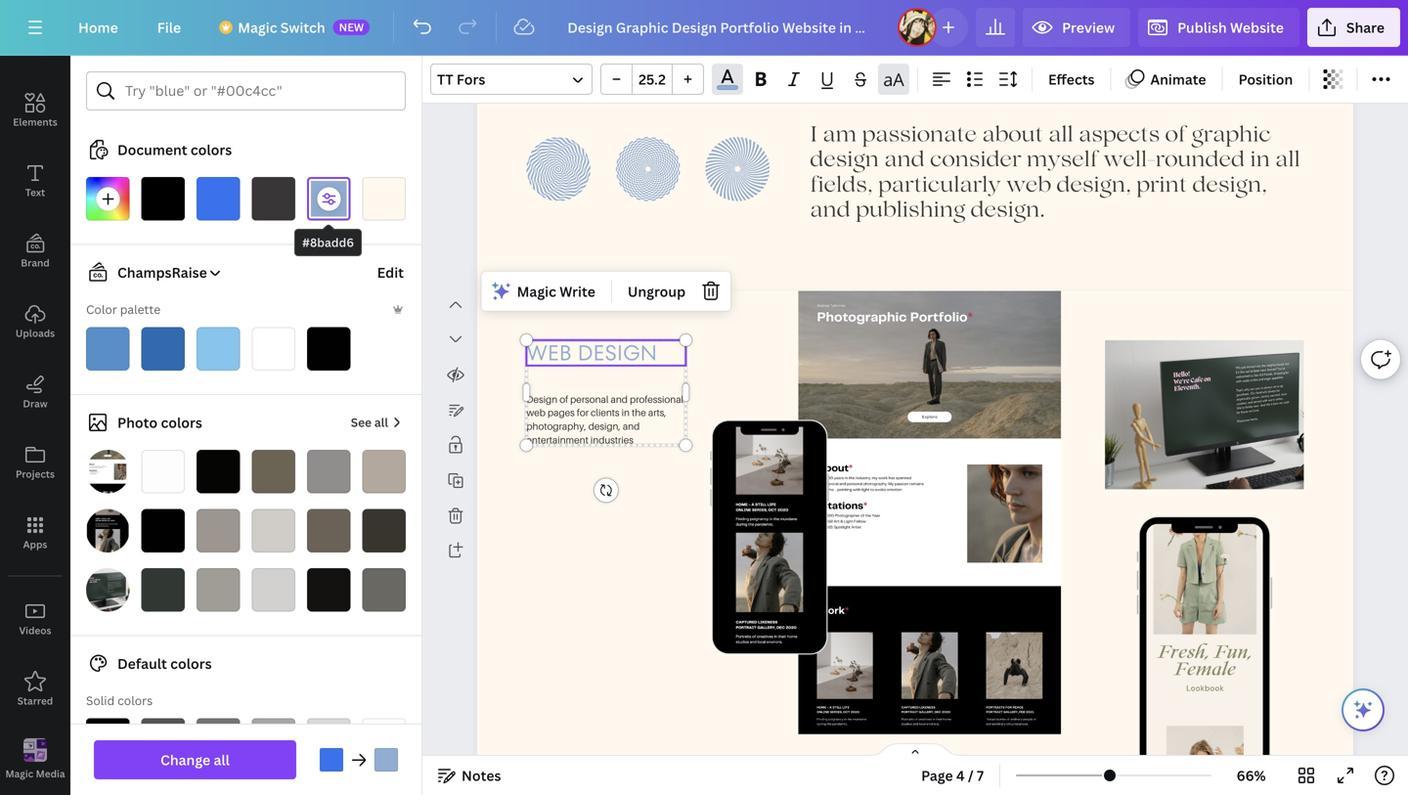 Task type: vqa. For each thing, say whether or not it's contained in the screenshot.
"Studio" inside the Fitness Website in Dark Brown Neon Pink Gradients Style Website by Canva Creative Studio
no



Task type: describe. For each thing, give the bounding box(es) containing it.
print
[[1137, 176, 1187, 197]]

tt fors
[[437, 70, 485, 89]]

publishing
[[856, 201, 966, 222]]

well-
[[1104, 151, 1156, 172]]

brand
[[21, 256, 50, 269]]

default
[[117, 654, 167, 673]]

– – number field
[[639, 70, 666, 89]]

1 horizontal spatial design,
[[1057, 176, 1131, 197]]

apps
[[23, 538, 47, 551]]

design button
[[0, 5, 70, 75]]

text
[[25, 186, 45, 199]]

clients
[[591, 407, 620, 418]]

#000000 image
[[141, 177, 185, 221]]

document
[[117, 140, 187, 159]]

effects button
[[1041, 64, 1103, 95]]

ungroup button
[[620, 275, 693, 307]]

palette
[[120, 301, 161, 317]]

share button
[[1307, 8, 1400, 47]]

draw button
[[0, 357, 70, 427]]

consider
[[930, 151, 1022, 172]]

animate button
[[1119, 64, 1214, 95]]

0 vertical spatial #010101 image
[[307, 327, 351, 371]]

champsraise button
[[78, 261, 223, 284]]

#908d8b image
[[307, 450, 351, 493]]

#8badd6
[[302, 234, 354, 250]]

1 vertical spatial #010101 image
[[141, 509, 185, 553]]

notes button
[[430, 760, 509, 791]]

Design title text field
[[552, 8, 890, 47]]

7
[[977, 766, 984, 785]]

write
[[560, 282, 595, 300]]

#000000 image
[[141, 177, 185, 221]]

web inside design of personal and professional web pages for clients in the arts, photography, design, and entertainment industries
[[527, 407, 546, 418]]

design, inside design of personal and professional web pages for clients in the arts, photography, design, and entertainment industries
[[588, 420, 621, 432]]

photography,
[[527, 420, 586, 432]]

edit button
[[375, 253, 406, 292]]

document colors
[[117, 140, 232, 159]]

publish website button
[[1138, 8, 1300, 47]]

4
[[956, 766, 965, 785]]

position
[[1239, 70, 1293, 89]]

page 4 / 7
[[921, 766, 984, 785]]

preview button
[[1023, 8, 1131, 47]]

colors for photo colors
[[161, 413, 202, 432]]

the
[[632, 407, 646, 418]]

publish
[[1178, 18, 1227, 37]]

entertainment
[[527, 434, 588, 446]]

photo colors
[[117, 413, 202, 432]]

#166bb5 image
[[141, 327, 185, 371]]

elements
[[13, 115, 57, 129]]

#908d8b image
[[307, 450, 351, 493]]

change all
[[160, 751, 230, 769]]

design.
[[971, 201, 1045, 222]]

2 horizontal spatial design,
[[1193, 176, 1267, 197]]

text button
[[0, 146, 70, 216]]

starred button
[[0, 654, 70, 725]]

#b5a89c image
[[362, 450, 406, 493]]

in inside design of personal and professional web pages for clients in the arts, photography, design, and entertainment industries
[[622, 407, 630, 418]]

#fdfdfd image
[[141, 450, 185, 493]]

bright red #ff3131 image
[[86, 774, 130, 795]]

see all
[[351, 414, 388, 430]]

magic switch
[[238, 18, 325, 37]]

switch
[[280, 18, 325, 37]]

of inside i am passionate about all aspects of graphic design and consider myself well-rounded in all fields, particularly web design, print design, and publishing design.
[[1165, 125, 1186, 146]]

66%
[[1237, 766, 1266, 785]]

position button
[[1231, 64, 1301, 95]]

magic for magic write
[[517, 282, 556, 300]]

in inside i am passionate about all aspects of graphic design and consider myself well-rounded in all fields, particularly web design, print design, and publishing design.
[[1250, 151, 1270, 172]]

uploads button
[[0, 287, 70, 357]]

for
[[577, 407, 589, 418]]

page 4 / 7 button
[[914, 760, 992, 791]]

all up pink #ff66c4 icon
[[214, 751, 230, 769]]

colors for document colors
[[191, 140, 232, 159]]

color
[[86, 301, 117, 317]]

pink #ff66c4 image
[[197, 774, 240, 795]]

tt
[[437, 70, 453, 89]]

home
[[78, 18, 118, 37]]

pink #ff66c4 image
[[197, 774, 240, 795]]

ungroup
[[628, 282, 686, 300]]

file button
[[142, 8, 197, 47]]

0 horizontal spatial design
[[578, 338, 657, 368]]

and down the
[[623, 420, 640, 432]]

videos button
[[0, 584, 70, 654]]

projects
[[16, 467, 55, 481]]

#fdfdfd image
[[141, 450, 185, 493]]

#2273f3 image
[[320, 748, 343, 772]]

see
[[351, 414, 372, 430]]

pages
[[548, 407, 575, 418]]

arts,
[[648, 407, 666, 418]]

share
[[1347, 18, 1385, 37]]

1 vertical spatial #010101 image
[[141, 509, 185, 553]]

main menu bar
[[0, 0, 1408, 56]]

web design
[[527, 338, 657, 368]]



Task type: locate. For each thing, give the bounding box(es) containing it.
1 horizontal spatial magic
[[238, 18, 277, 37]]

#ffffff image
[[252, 327, 295, 371], [252, 327, 295, 371]]

magic media button
[[0, 725, 70, 795]]

1 vertical spatial web
[[527, 338, 572, 368]]

2 horizontal spatial magic
[[517, 282, 556, 300]]

#010101 image
[[307, 327, 351, 371], [141, 509, 185, 553]]

effects
[[1048, 70, 1095, 89]]

2 vertical spatial web
[[527, 407, 546, 418]]

2 vertical spatial magic
[[5, 767, 33, 780]]

color palette
[[86, 301, 161, 317]]

#010101 image
[[307, 327, 351, 371], [141, 509, 185, 553]]

design up elements button at the left top of the page
[[19, 45, 51, 58]]

passionate
[[862, 125, 977, 146]]

design
[[810, 151, 879, 172], [578, 338, 657, 368]]

magenta #cb6ce6 image
[[252, 774, 295, 795], [252, 774, 295, 795]]

#050504 image
[[197, 450, 240, 493], [197, 450, 240, 493]]

colors for default colors
[[170, 654, 212, 673]]

#8badd6 image
[[717, 85, 738, 90], [375, 748, 398, 772], [375, 748, 398, 772]]

solid colors
[[86, 692, 153, 709]]

web up photography,
[[527, 407, 546, 418]]

#141211 image
[[307, 568, 351, 612], [307, 568, 351, 612]]

#8badd6 image
[[717, 85, 738, 90], [307, 177, 351, 221], [307, 177, 351, 221]]

draw
[[23, 397, 48, 410]]

#a09c96 image
[[197, 568, 240, 612]]

1 horizontal spatial design
[[527, 393, 558, 405]]

#75c6ef image
[[197, 327, 240, 371], [197, 327, 240, 371]]

all
[[1049, 125, 1074, 146], [1276, 151, 1300, 172], [374, 414, 388, 430], [214, 751, 230, 769]]

#9e958f image
[[197, 509, 240, 553]]

professional
[[630, 393, 684, 405]]

1 vertical spatial of
[[560, 393, 568, 405]]

#2273f3 image
[[197, 177, 240, 221], [197, 177, 240, 221], [320, 748, 343, 772]]

web up "pages"
[[527, 338, 572, 368]]

personal
[[570, 393, 609, 405]]

photo
[[117, 413, 158, 432]]

#010101 image up see all button
[[307, 327, 351, 371]]

about
[[982, 125, 1043, 146]]

tt fors button
[[430, 64, 593, 95]]

colors right the solid
[[117, 692, 153, 709]]

colors right document
[[191, 140, 232, 159]]

1 horizontal spatial #010101 image
[[307, 327, 351, 371]]

colors right photo
[[161, 413, 202, 432]]

66% button
[[1220, 760, 1283, 791]]

magic left switch on the top left of page
[[238, 18, 277, 37]]

am
[[823, 125, 857, 146]]

colors for solid colors
[[117, 692, 153, 709]]

canva assistant image
[[1352, 698, 1375, 722]]

0 horizontal spatial #010101 image
[[141, 509, 185, 553]]

magic write
[[517, 282, 595, 300]]

0 vertical spatial of
[[1165, 125, 1186, 146]]

0 horizontal spatial design
[[19, 45, 51, 58]]

#d2d1cf image
[[252, 568, 295, 612]]

1 vertical spatial design
[[527, 393, 558, 405]]

starred
[[17, 694, 53, 708]]

see all button
[[349, 403, 406, 442]]

solid
[[86, 692, 115, 709]]

0 horizontal spatial design,
[[588, 420, 621, 432]]

all right see
[[374, 414, 388, 430]]

Try "blue" or "#00c4cc" search field
[[125, 72, 393, 110]]

all down position dropdown button
[[1276, 151, 1300, 172]]

notes
[[462, 766, 501, 785]]

violet #5e17eb image
[[362, 774, 406, 795], [362, 774, 406, 795]]

publish website
[[1178, 18, 1284, 37]]

white #ffffff image
[[362, 718, 406, 762], [362, 718, 406, 762]]

web up design.
[[1006, 176, 1051, 197]]

fields,
[[810, 176, 873, 197]]

design, down clients
[[588, 420, 621, 432]]

particularly
[[878, 176, 1001, 197]]

dark gray #545454 image
[[141, 718, 185, 762], [141, 718, 185, 762]]

1 vertical spatial in
[[622, 407, 630, 418]]

preview
[[1062, 18, 1115, 37]]

#a09c96 image
[[197, 568, 240, 612]]

of up "pages"
[[560, 393, 568, 405]]

0 vertical spatial #010101 image
[[307, 327, 351, 371]]

design up personal
[[578, 338, 657, 368]]

show pages image
[[868, 742, 962, 758]]

0 horizontal spatial #010101 image
[[141, 509, 185, 553]]

0 vertical spatial web
[[1006, 176, 1051, 197]]

#393636 image
[[252, 177, 295, 221], [252, 177, 295, 221]]

and down fields,
[[810, 201, 851, 222]]

magic
[[238, 18, 277, 37], [517, 282, 556, 300], [5, 767, 33, 780]]

web
[[1006, 176, 1051, 197], [527, 338, 572, 368], [527, 407, 546, 418]]

0 horizontal spatial in
[[622, 407, 630, 418]]

#b5a89c image
[[362, 450, 406, 493]]

elements button
[[0, 75, 70, 146]]

in left the
[[622, 407, 630, 418]]

light gray #d9d9d9 image
[[307, 718, 351, 762], [307, 718, 351, 762]]

#010101 image up see all button
[[307, 327, 351, 371]]

default colors
[[117, 654, 212, 673]]

design inside i am passionate about all aspects of graphic design and consider myself well-rounded in all fields, particularly web design, print design, and publishing design.
[[810, 151, 879, 172]]

#d2d1cf image
[[252, 568, 295, 612]]

#d1ccc7 image
[[252, 509, 295, 553], [252, 509, 295, 553]]

all up myself
[[1049, 125, 1074, 146]]

design of personal and professional web pages for clients in the arts, photography, design, and entertainment industries
[[527, 393, 684, 446]]

gray #a6a6a6 image
[[252, 718, 295, 762], [252, 718, 295, 762]]

animate
[[1151, 70, 1206, 89]]

change all button
[[94, 740, 296, 779]]

rounded
[[1156, 151, 1245, 172]]

0 vertical spatial magic
[[238, 18, 277, 37]]

#9e958f image
[[197, 509, 240, 553]]

#696861 image
[[362, 568, 406, 612], [362, 568, 406, 612]]

side panel tab list
[[0, 5, 70, 795]]

#6d6353 image
[[252, 450, 295, 493]]

group
[[600, 64, 704, 95]]

in down the graphic at the right of the page
[[1250, 151, 1270, 172]]

magic inside button
[[5, 767, 33, 780]]

myself
[[1027, 151, 1098, 172]]

industries
[[591, 434, 634, 446]]

0 horizontal spatial magic
[[5, 767, 33, 780]]

and down the passionate
[[884, 151, 925, 172]]

web inside i am passionate about all aspects of graphic design and consider myself well-rounded in all fields, particularly web design, print design, and publishing design.
[[1006, 176, 1051, 197]]

projects button
[[0, 427, 70, 498]]

0 horizontal spatial of
[[560, 393, 568, 405]]

#6c6156 image
[[307, 509, 351, 553], [307, 509, 351, 553]]

edit
[[377, 263, 404, 282]]

design for design
[[19, 45, 51, 58]]

0 vertical spatial design
[[810, 151, 879, 172]]

new
[[339, 20, 364, 34]]

champsraise
[[117, 263, 207, 282]]

#fff8ed image
[[362, 177, 406, 221], [362, 177, 406, 221]]

1 horizontal spatial design
[[810, 151, 879, 172]]

magic inside 'main' menu bar
[[238, 18, 277, 37]]

magic write button
[[486, 275, 603, 307]]

magic for magic switch
[[238, 18, 277, 37]]

magic left media
[[5, 767, 33, 780]]

#38352d image
[[362, 509, 406, 553], [362, 509, 406, 553]]

1 vertical spatial magic
[[517, 282, 556, 300]]

/
[[968, 766, 974, 785]]

of
[[1165, 125, 1186, 146], [560, 393, 568, 405]]

aspects
[[1079, 125, 1160, 146]]

#6d6353 image
[[252, 450, 295, 493]]

1 horizontal spatial in
[[1250, 151, 1270, 172]]

change
[[160, 751, 210, 769]]

1 vertical spatial design
[[578, 338, 657, 368]]

design, down rounded
[[1193, 176, 1267, 197]]

#010101 image left #9e958f image
[[141, 509, 185, 553]]

colors
[[191, 140, 232, 159], [161, 413, 202, 432], [170, 654, 212, 673], [117, 692, 153, 709]]

design up fields,
[[810, 151, 879, 172]]

0 vertical spatial design
[[19, 45, 51, 58]]

videos
[[19, 624, 51, 637]]

uploads
[[15, 327, 55, 340]]

1 horizontal spatial #010101 image
[[307, 327, 351, 371]]

design,
[[1057, 176, 1131, 197], [1193, 176, 1267, 197], [588, 420, 621, 432]]

home link
[[63, 8, 134, 47]]

coral red #ff5757 image
[[141, 774, 185, 795], [141, 774, 185, 795]]

gray #737373 image
[[197, 718, 240, 762], [197, 718, 240, 762]]

design, down myself
[[1057, 176, 1131, 197]]

design inside the 'design' button
[[19, 45, 51, 58]]

i
[[810, 125, 818, 146]]

#4890cd image
[[86, 327, 130, 371], [86, 327, 130, 371]]

1 horizontal spatial of
[[1165, 125, 1186, 146]]

#303832 image
[[141, 568, 185, 612], [141, 568, 185, 612]]

file
[[157, 18, 181, 37]]

#166bb5 image
[[141, 327, 185, 371]]

bright red #ff3131 image
[[86, 774, 130, 795]]

magic left write
[[517, 282, 556, 300]]

of up rounded
[[1165, 125, 1186, 146]]

purple #8c52ff image
[[307, 774, 351, 795], [307, 774, 351, 795]]

0 vertical spatial in
[[1250, 151, 1270, 172]]

design inside design of personal and professional web pages for clients in the arts, photography, design, and entertainment industries
[[527, 393, 558, 405]]

black #000000 image
[[86, 718, 130, 762], [86, 718, 130, 762]]

design for design of personal and professional web pages for clients in the arts, photography, design, and entertainment industries
[[527, 393, 558, 405]]

page
[[921, 766, 953, 785]]

graphic
[[1192, 125, 1271, 146]]

#010101 image left #9e958f image
[[141, 509, 185, 553]]

design up "pages"
[[527, 393, 558, 405]]

of inside design of personal and professional web pages for clients in the arts, photography, design, and entertainment industries
[[560, 393, 568, 405]]

fors
[[457, 70, 485, 89]]

magic inside 'button'
[[517, 282, 556, 300]]

magic for magic media
[[5, 767, 33, 780]]

design
[[19, 45, 51, 58], [527, 393, 558, 405]]

add a new color image
[[86, 177, 130, 221], [86, 177, 130, 221]]

media
[[36, 767, 65, 780]]

colors right default
[[170, 654, 212, 673]]

magic media
[[5, 767, 65, 780]]

brand button
[[0, 216, 70, 287]]

apps button
[[0, 498, 70, 568]]

and up clients
[[611, 393, 628, 405]]

i am passionate about all aspects of graphic design and consider myself well-rounded in all fields, particularly web design, print design, and publishing design.
[[810, 125, 1300, 222]]



